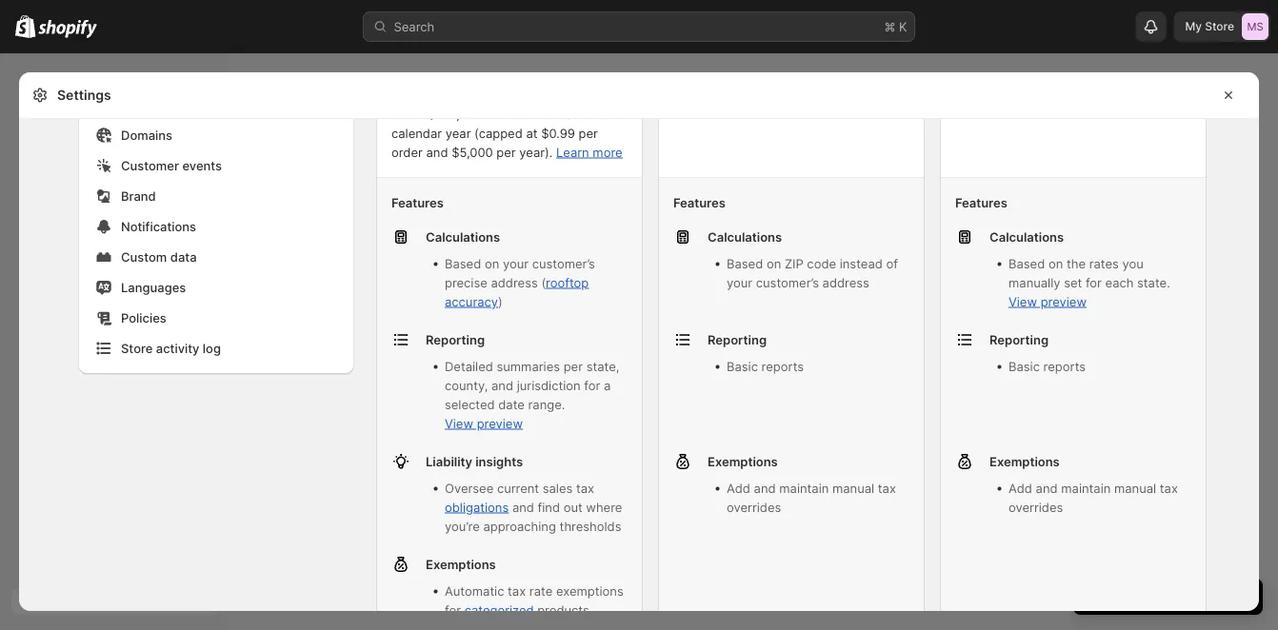 Task type: vqa. For each thing, say whether or not it's contained in the screenshot.


Task type: locate. For each thing, give the bounding box(es) containing it.
policies link
[[90, 305, 342, 331]]

0 horizontal spatial reporting
[[426, 332, 485, 347]]

notifications link
[[90, 213, 342, 240]]

store activity log link
[[90, 335, 342, 362]]

order
[[500, 88, 531, 102], [391, 145, 423, 160]]

when
[[535, 88, 567, 102]]

based inside based on your customer's precise address (
[[445, 256, 481, 271]]

events
[[182, 158, 222, 173]]

you inside based on the rates you manually set for each state. view preview
[[1122, 256, 1144, 271]]

1 horizontal spatial view preview button
[[1009, 294, 1087, 309]]

at
[[526, 126, 538, 140]]

2 manual from the left
[[1114, 481, 1156, 496]]

each down rates in the right top of the page
[[1105, 275, 1134, 290]]

view preview button down selected
[[445, 416, 523, 431]]

2 address from the left
[[822, 275, 869, 290]]

1 add from the left
[[727, 481, 750, 496]]

)
[[498, 294, 503, 309]]

view inside based on the rates you manually set for each state. view preview
[[1009, 294, 1037, 309]]

overrides for based on the rates you manually set for each state.
[[1009, 500, 1063, 515]]

based left zip
[[727, 256, 763, 271]]

⌘
[[884, 19, 896, 34]]

you for when
[[570, 88, 591, 102]]

basic for based on the rates you manually set for each state.
[[1009, 359, 1040, 374]]

rate
[[529, 584, 553, 599]]

maintain for based on zip code instead of your customer's address
[[779, 481, 829, 496]]

basic
[[727, 359, 758, 374], [1009, 359, 1040, 374]]

1 horizontal spatial reporting
[[708, 332, 767, 347]]

reporting for based on zip code instead of your customer's address
[[708, 332, 767, 347]]

calculations for based on zip code instead of your customer's address
[[708, 230, 782, 244]]

1 horizontal spatial address
[[822, 275, 869, 290]]

store down policies
[[121, 341, 153, 356]]

0 horizontal spatial order
[[391, 145, 423, 160]]

1 horizontal spatial each
[[1105, 275, 1134, 290]]

1 vertical spatial you
[[1122, 256, 1144, 271]]

of
[[886, 256, 898, 271]]

0 vertical spatial for
[[1086, 275, 1102, 290]]

0 horizontal spatial based
[[445, 256, 481, 271]]

1 horizontal spatial view
[[1009, 294, 1037, 309]]

each up more
[[593, 107, 621, 121]]

view down selected
[[445, 416, 473, 431]]

view down manually at the top of page
[[1009, 294, 1037, 309]]

1 vertical spatial customer's
[[756, 275, 819, 290]]

for for state,
[[584, 378, 600, 393]]

calculations up precise
[[426, 230, 500, 244]]

0 horizontal spatial add and maintain manual tax overrides
[[727, 481, 896, 515]]

order up us at left top
[[500, 88, 531, 102]]

2 features from the left
[[673, 195, 725, 210]]

sales up find
[[543, 481, 573, 496]]

overrides for based on zip code instead of your customer's address
[[727, 500, 781, 515]]

policies
[[121, 310, 166, 325]]

1 horizontal spatial preview
[[1041, 294, 1087, 309]]

1 on from the left
[[485, 256, 499, 271]]

0 horizontal spatial calculations
[[426, 230, 500, 244]]

address down instead
[[822, 275, 869, 290]]

2 basic from the left
[[1009, 359, 1040, 374]]

approaching
[[483, 519, 556, 534]]

0 vertical spatial each
[[593, 107, 621, 121]]

3 based from the left
[[1009, 256, 1045, 271]]

1 horizontal spatial store
[[1205, 20, 1234, 33]]

per up learn more link
[[579, 126, 598, 140]]

for inside detailed summaries per state, county, and jurisdiction for a selected date range. view preview
[[584, 378, 600, 393]]

2 based from the left
[[727, 256, 763, 271]]

based on zip code instead of your customer's address
[[727, 256, 898, 290]]

1 reporting from the left
[[426, 332, 485, 347]]

0 vertical spatial customer's
[[532, 256, 595, 271]]

1 vertical spatial your
[[727, 275, 752, 290]]

features
[[391, 195, 444, 210], [673, 195, 725, 210], [955, 195, 1007, 210]]

you right when
[[570, 88, 591, 102]]

sales up $0.99
[[559, 107, 589, 121]]

tax
[[576, 481, 594, 496], [878, 481, 896, 496], [1160, 481, 1178, 496], [508, 584, 526, 599]]

0 horizontal spatial view
[[445, 416, 473, 431]]

calculations up manually at the top of page
[[989, 230, 1064, 244]]

2 maintain from the left
[[1061, 481, 1111, 496]]

2 basic reports from the left
[[1009, 359, 1086, 374]]

on up precise
[[485, 256, 499, 271]]

1 calculations from the left
[[426, 230, 500, 244]]

1 vertical spatial store
[[121, 341, 153, 356]]

manual
[[832, 481, 874, 496], [1114, 481, 1156, 496]]

1 vertical spatial sales
[[543, 481, 573, 496]]

0 horizontal spatial on
[[485, 256, 499, 271]]

1 horizontal spatial reports
[[1043, 359, 1086, 374]]

1 horizontal spatial on
[[766, 256, 781, 271]]

overrides
[[727, 500, 781, 515], [1009, 500, 1063, 515]]

2 on from the left
[[766, 256, 781, 271]]

2 horizontal spatial features
[[955, 195, 1007, 210]]

2 add from the left
[[1009, 481, 1032, 496]]

jurisdiction
[[517, 378, 581, 393]]

1 horizontal spatial your
[[727, 275, 752, 290]]

1 horizontal spatial overrides
[[1009, 500, 1063, 515]]

3 features from the left
[[955, 195, 1007, 210]]

add and maintain manual tax overrides
[[727, 481, 896, 515], [1009, 481, 1178, 515]]

0 horizontal spatial manual
[[832, 481, 874, 496]]

2 horizontal spatial exemptions
[[989, 454, 1060, 469]]

2 calculations from the left
[[708, 230, 782, 244]]

0 vertical spatial view preview button
[[1009, 294, 1087, 309]]

1 reports from the left
[[761, 359, 804, 374]]

view
[[1009, 294, 1037, 309], [445, 416, 473, 431]]

settings dialog
[[19, 0, 1259, 630]]

preview down date
[[477, 416, 523, 431]]

on left the
[[1048, 256, 1063, 271]]

3 reporting from the left
[[989, 332, 1049, 347]]

0 horizontal spatial address
[[491, 275, 538, 290]]

1 horizontal spatial manual
[[1114, 481, 1156, 496]]

your
[[503, 256, 529, 271], [727, 275, 752, 290]]

each
[[593, 107, 621, 121], [1105, 275, 1134, 290]]

1 horizontal spatial basic
[[1009, 359, 1040, 374]]

you up the state.
[[1122, 256, 1144, 271]]

and
[[426, 145, 448, 160], [491, 378, 513, 393], [754, 481, 776, 496], [1036, 481, 1058, 496], [512, 500, 534, 515]]

obligations
[[445, 500, 509, 515]]

search
[[394, 19, 434, 34]]

0 horizontal spatial view preview button
[[445, 416, 523, 431]]

dialog
[[1267, 54, 1278, 630]]

1 horizontal spatial calculations
[[708, 230, 782, 244]]

basic for based on zip code instead of your customer's address
[[727, 359, 758, 374]]

0 horizontal spatial maintain
[[779, 481, 829, 496]]

notifications
[[121, 219, 196, 234]]

reporting
[[426, 332, 485, 347], [708, 332, 767, 347], [989, 332, 1049, 347]]

2 horizontal spatial for
[[1086, 275, 1102, 290]]

based inside the 'based on zip code instead of your customer's address'
[[727, 256, 763, 271]]

0 horizontal spatial store
[[121, 341, 153, 356]]

thresholds
[[560, 519, 621, 534]]

1 overrides from the left
[[727, 500, 781, 515]]

instead
[[840, 256, 883, 271]]

shopify image
[[15, 15, 35, 38]]

you
[[570, 88, 591, 102], [1122, 256, 1144, 271]]

3 calculations from the left
[[989, 230, 1064, 244]]

address
[[491, 275, 538, 290], [822, 275, 869, 290]]

for inside based on the rates you manually set for each state. view preview
[[1086, 275, 1102, 290]]

calculations up the 'based on zip code instead of your customer's address'
[[708, 230, 782, 244]]

sales
[[559, 107, 589, 121], [543, 481, 573, 496]]

1 horizontal spatial exemptions
[[708, 454, 778, 469]]

order down calendar
[[391, 145, 423, 160]]

2 reports from the left
[[1043, 359, 1086, 374]]

0 horizontal spatial customer's
[[532, 256, 595, 271]]

0 horizontal spatial basic reports
[[727, 359, 804, 374]]

2 horizontal spatial reporting
[[989, 332, 1049, 347]]

1 horizontal spatial customer's
[[756, 275, 819, 290]]

0 horizontal spatial your
[[503, 256, 529, 271]]

based up precise
[[445, 256, 481, 271]]

features for based on zip code instead of your customer's address
[[673, 195, 725, 210]]

calculations
[[426, 230, 500, 244], [708, 230, 782, 244], [989, 230, 1064, 244]]

2 add and maintain manual tax overrides from the left
[[1009, 481, 1178, 515]]

basic reports for based on the rates you manually set for each state.
[[1009, 359, 1086, 374]]

view preview button down manually at the top of page
[[1009, 294, 1087, 309]]

for left a
[[584, 378, 600, 393]]

store right my on the top
[[1205, 20, 1234, 33]]

0 vertical spatial preview
[[1041, 294, 1087, 309]]

1 horizontal spatial based
[[727, 256, 763, 271]]

k
[[899, 19, 907, 34]]

2 reporting from the left
[[708, 332, 767, 347]]

obligations link
[[445, 500, 509, 515]]

2 horizontal spatial calculations
[[989, 230, 1064, 244]]

tax inside 'automatic tax rate exemptions for'
[[508, 584, 526, 599]]

0 vertical spatial view
[[1009, 294, 1037, 309]]

per inside per taxable order when you reach
[[431, 88, 450, 102]]

learn more link
[[556, 145, 622, 160]]

exemptions for based on zip code instead of your customer's address
[[708, 454, 778, 469]]

maintain
[[779, 481, 829, 496], [1061, 481, 1111, 496]]

on inside the 'based on zip code instead of your customer's address'
[[766, 256, 781, 271]]

manual for based on zip code instead of your customer's address
[[832, 481, 874, 496]]

2 horizontal spatial based
[[1009, 256, 1045, 271]]

more
[[593, 145, 622, 160]]

1 vertical spatial for
[[584, 378, 600, 393]]

1 horizontal spatial basic reports
[[1009, 359, 1086, 374]]

0 horizontal spatial preview
[[477, 416, 523, 431]]

add for based on zip code instead of your customer's address
[[727, 481, 750, 496]]

1 features from the left
[[391, 195, 444, 210]]

1 horizontal spatial order
[[500, 88, 531, 102]]

0 horizontal spatial for
[[445, 603, 461, 618]]

customer's up rooftop
[[532, 256, 595, 271]]

and find out where you're approaching thresholds
[[445, 500, 622, 534]]

1 horizontal spatial add
[[1009, 481, 1032, 496]]

1 vertical spatial view
[[445, 416, 473, 431]]

store activity log
[[121, 341, 221, 356]]

preview inside based on the rates you manually set for each state. view preview
[[1041, 294, 1087, 309]]

1 vertical spatial each
[[1105, 275, 1134, 290]]

3 on from the left
[[1048, 256, 1063, 271]]

per
[[431, 88, 450, 102], [579, 126, 598, 140], [496, 145, 516, 160], [563, 359, 583, 374]]

1 horizontal spatial you
[[1122, 256, 1144, 271]]

on inside based on your customer's precise address (
[[485, 256, 499, 271]]

0 vertical spatial order
[[500, 88, 531, 102]]

2 horizontal spatial on
[[1048, 256, 1063, 271]]

0 horizontal spatial exemptions
[[426, 557, 496, 572]]

year
[[445, 126, 471, 140]]

products
[[537, 603, 589, 618]]

exemptions
[[708, 454, 778, 469], [989, 454, 1060, 469], [426, 557, 496, 572]]

for for rates
[[1086, 275, 1102, 290]]

address inside the 'based on zip code instead of your customer's address'
[[822, 275, 869, 290]]

1 vertical spatial order
[[391, 145, 423, 160]]

2 overrides from the left
[[1009, 500, 1063, 515]]

for
[[1086, 275, 1102, 290], [584, 378, 600, 393], [445, 603, 461, 618]]

add and maintain manual tax overrides for based on zip code instead of your customer's address
[[727, 481, 896, 515]]

a
[[604, 378, 611, 393]]

my store image
[[1242, 13, 1268, 40]]

for right set
[[1086, 275, 1102, 290]]

0 vertical spatial your
[[503, 256, 529, 271]]

customer's inside based on your customer's precise address (
[[532, 256, 595, 271]]

in us online sales each calendar year (capped at
[[391, 107, 621, 140]]

1 vertical spatial preview
[[477, 416, 523, 431]]

1 maintain from the left
[[779, 481, 829, 496]]

per down (capped
[[496, 145, 516, 160]]

0 vertical spatial sales
[[559, 107, 589, 121]]

features for based on your customer's precise address (
[[391, 195, 444, 210]]

1 vertical spatial view preview button
[[445, 416, 523, 431]]

1 address from the left
[[491, 275, 538, 290]]

on for zip
[[766, 256, 781, 271]]

county,
[[445, 378, 488, 393]]

0 horizontal spatial add
[[727, 481, 750, 496]]

brand link
[[90, 183, 342, 210]]

range.
[[528, 397, 565, 412]]

customer events
[[121, 158, 222, 173]]

you inside per taxable order when you reach
[[570, 88, 591, 102]]

1 horizontal spatial for
[[584, 378, 600, 393]]

each inside based on the rates you manually set for each state. view preview
[[1105, 275, 1134, 290]]

on inside based on the rates you manually set for each state. view preview
[[1048, 256, 1063, 271]]

manually
[[1009, 275, 1060, 290]]

reports for based on the rates you manually set for each state.
[[1043, 359, 1086, 374]]

the
[[1066, 256, 1086, 271]]

1 based from the left
[[445, 256, 481, 271]]

1 horizontal spatial add and maintain manual tax overrides
[[1009, 481, 1178, 515]]

1 manual from the left
[[832, 481, 874, 496]]

per left state,
[[563, 359, 583, 374]]

per order and
[[391, 126, 598, 160]]

customer's
[[532, 256, 595, 271], [756, 275, 819, 290]]

0 horizontal spatial you
[[570, 88, 591, 102]]

0 horizontal spatial overrides
[[727, 500, 781, 515]]

set
[[1064, 275, 1082, 290]]

0 horizontal spatial reports
[[761, 359, 804, 374]]

2 vertical spatial for
[[445, 603, 461, 618]]

⌘ k
[[884, 19, 907, 34]]

and inside and find out where you're approaching thresholds
[[512, 500, 534, 515]]

0 horizontal spatial basic
[[727, 359, 758, 374]]

0 horizontal spatial each
[[593, 107, 621, 121]]

1 horizontal spatial features
[[673, 195, 725, 210]]

preview down set
[[1041, 294, 1087, 309]]

0 horizontal spatial features
[[391, 195, 444, 210]]

you for rates
[[1122, 256, 1144, 271]]

based up manually at the top of page
[[1009, 256, 1045, 271]]

your inside based on your customer's precise address (
[[503, 256, 529, 271]]

address up )
[[491, 275, 538, 290]]

customer's inside the 'based on zip code instead of your customer's address'
[[756, 275, 819, 290]]

add
[[727, 481, 750, 496], [1009, 481, 1032, 496]]

for down automatic
[[445, 603, 461, 618]]

1 horizontal spatial maintain
[[1061, 481, 1111, 496]]

per up $100,000
[[431, 88, 450, 102]]

customer's down zip
[[756, 275, 819, 290]]

reports for based on zip code instead of your customer's address
[[761, 359, 804, 374]]

customer events link
[[90, 152, 342, 179]]

order inside per order and
[[391, 145, 423, 160]]

1 add and maintain manual tax overrides from the left
[[727, 481, 896, 515]]

based on your customer's precise address (
[[445, 256, 595, 290]]

store
[[1205, 20, 1234, 33], [121, 341, 153, 356]]

on left zip
[[766, 256, 781, 271]]

1 basic from the left
[[727, 359, 758, 374]]

1 basic reports from the left
[[727, 359, 804, 374]]

0 vertical spatial you
[[570, 88, 591, 102]]

rates
[[1089, 256, 1119, 271]]



Task type: describe. For each thing, give the bounding box(es) containing it.
per inside per order and
[[579, 126, 598, 140]]

online
[[521, 107, 556, 121]]

zip
[[785, 256, 803, 271]]

custom
[[121, 250, 167, 264]]

year).
[[519, 145, 553, 160]]

each inside "in us online sales each calendar year (capped at"
[[593, 107, 621, 121]]

my
[[1185, 20, 1202, 33]]

detailed summaries per state, county, and jurisdiction for a selected date range. view preview
[[445, 359, 619, 431]]

add for based on the rates you manually set for each state.
[[1009, 481, 1032, 496]]

code
[[807, 256, 836, 271]]

data
[[170, 250, 197, 264]]

your inside the 'based on zip code instead of your customer's address'
[[727, 275, 752, 290]]

address inside based on your customer's precise address (
[[491, 275, 538, 290]]

exemptions
[[556, 584, 624, 599]]

accuracy
[[445, 294, 498, 309]]

for inside 'automatic tax rate exemptions for'
[[445, 603, 461, 618]]

my store
[[1185, 20, 1234, 33]]

tax inside oversee current sales tax obligations
[[576, 481, 594, 496]]

liability
[[426, 454, 472, 469]]

exemptions for based on the rates you manually set for each state.
[[989, 454, 1060, 469]]

$100,000
[[428, 107, 483, 121]]

state.
[[1137, 275, 1170, 290]]

us
[[500, 107, 517, 121]]

automatic tax rate exemptions for
[[445, 584, 624, 618]]

customer
[[121, 158, 179, 173]]

$5,000 per year). learn more
[[452, 145, 622, 160]]

categorized products
[[464, 603, 589, 618]]

in
[[486, 107, 497, 121]]

(
[[541, 275, 546, 290]]

order inside per taxable order when you reach
[[500, 88, 531, 102]]

based for based on your customer's precise address (
[[445, 256, 481, 271]]

$0.99
[[541, 126, 575, 140]]

out
[[563, 500, 583, 515]]

current
[[497, 481, 539, 496]]

add and maintain manual tax overrides for based on the rates you manually set for each state.
[[1009, 481, 1178, 515]]

maintain for based on the rates you manually set for each state.
[[1061, 481, 1111, 496]]

insights
[[475, 454, 523, 469]]

view preview button for view
[[1009, 294, 1087, 309]]

per inside detailed summaries per state, county, and jurisdiction for a selected date range. view preview
[[563, 359, 583, 374]]

calendar
[[391, 126, 442, 140]]

reach
[[391, 107, 424, 121]]

sales inside "in us online sales each calendar year (capped at"
[[559, 107, 589, 121]]

liability insights
[[426, 454, 523, 469]]

oversee current sales tax obligations
[[445, 481, 594, 515]]

categorized
[[464, 603, 534, 618]]

log
[[203, 341, 221, 356]]

detailed
[[445, 359, 493, 374]]

basic reports for based on zip code instead of your customer's address
[[727, 359, 804, 374]]

rooftop
[[546, 275, 589, 290]]

learn
[[556, 145, 589, 160]]

where
[[586, 500, 622, 515]]

and inside per order and
[[426, 145, 448, 160]]

brand
[[121, 189, 156, 203]]

summaries
[[497, 359, 560, 374]]

calculations for based on your customer's precise address (
[[426, 230, 500, 244]]

based for based on zip code instead of your customer's address
[[727, 256, 763, 271]]

activity
[[156, 341, 199, 356]]

manual for based on the rates you manually set for each state.
[[1114, 481, 1156, 496]]

you're
[[445, 519, 480, 534]]

on for the
[[1048, 256, 1063, 271]]

date
[[498, 397, 525, 412]]

precise
[[445, 275, 487, 290]]

sales inside oversee current sales tax obligations
[[543, 481, 573, 496]]

on for your
[[485, 256, 499, 271]]

preview inside detailed summaries per state, county, and jurisdiction for a selected date range. view preview
[[477, 416, 523, 431]]

languages link
[[90, 274, 342, 301]]

rooftop accuracy link
[[445, 275, 589, 309]]

custom data link
[[90, 244, 342, 270]]

0 vertical spatial store
[[1205, 20, 1234, 33]]

categorized link
[[464, 603, 534, 618]]

domains
[[121, 128, 172, 142]]

per taxable order when you reach
[[391, 88, 591, 121]]

view preview button for date
[[445, 416, 523, 431]]

state,
[[586, 359, 619, 374]]

find
[[538, 500, 560, 515]]

shopify image
[[38, 19, 97, 39]]

based inside based on the rates you manually set for each state. view preview
[[1009, 256, 1045, 271]]

languages
[[121, 280, 186, 295]]

view inside detailed summaries per state, county, and jurisdiction for a selected date range. view preview
[[445, 416, 473, 431]]

store inside store activity log link
[[121, 341, 153, 356]]

reporting for based on your customer's precise address (
[[426, 332, 485, 347]]

custom data
[[121, 250, 197, 264]]

domains link
[[90, 122, 342, 149]]

settings
[[57, 87, 111, 103]]

and inside detailed summaries per state, county, and jurisdiction for a selected date range. view preview
[[491, 378, 513, 393]]

based on the rates you manually set for each state. view preview
[[1009, 256, 1170, 309]]

oversee
[[445, 481, 494, 496]]

selected
[[445, 397, 495, 412]]

rooftop accuracy
[[445, 275, 589, 309]]

taxable
[[454, 88, 497, 102]]

$5,000
[[452, 145, 493, 160]]

automatic
[[445, 584, 504, 599]]



